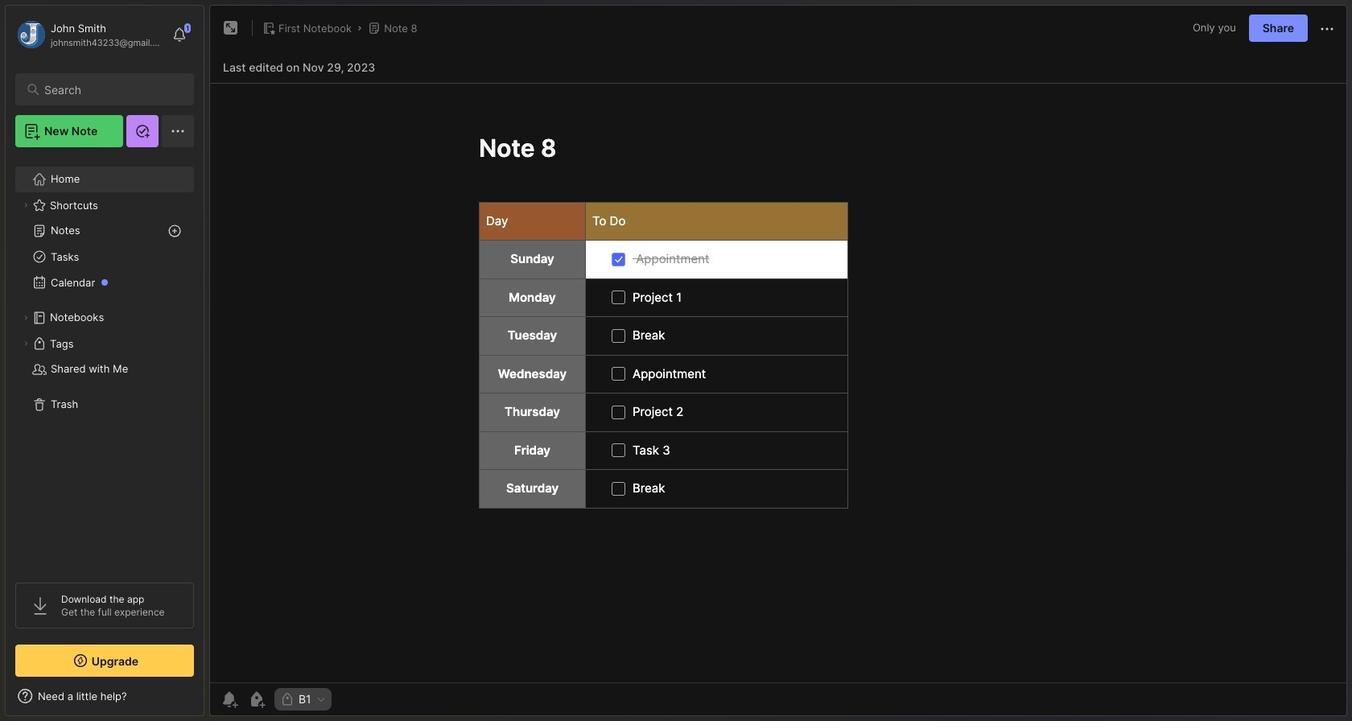 Task type: vqa. For each thing, say whether or not it's contained in the screenshot.
tab list
no



Task type: locate. For each thing, give the bounding box(es) containing it.
Account field
[[15, 19, 164, 51]]

expand note image
[[221, 19, 241, 38]]

tree inside main element
[[6, 157, 204, 568]]

WHAT'S NEW field
[[6, 684, 204, 709]]

None search field
[[44, 80, 180, 99]]

expand notebooks image
[[21, 313, 31, 323]]

add tag image
[[247, 690, 267, 709]]

click to collapse image
[[203, 692, 215, 711]]

Search text field
[[44, 82, 180, 97]]

add a reminder image
[[220, 690, 239, 709]]

tree
[[6, 157, 204, 568]]



Task type: describe. For each thing, give the bounding box(es) containing it.
none search field inside main element
[[44, 80, 180, 99]]

Note Editor text field
[[210, 83, 1347, 683]]

more actions image
[[1318, 19, 1337, 39]]

More actions field
[[1318, 18, 1337, 39]]

note window element
[[209, 5, 1348, 721]]

B1 Tag actions field
[[311, 694, 327, 705]]

main element
[[0, 0, 209, 721]]

expand tags image
[[21, 339, 31, 349]]



